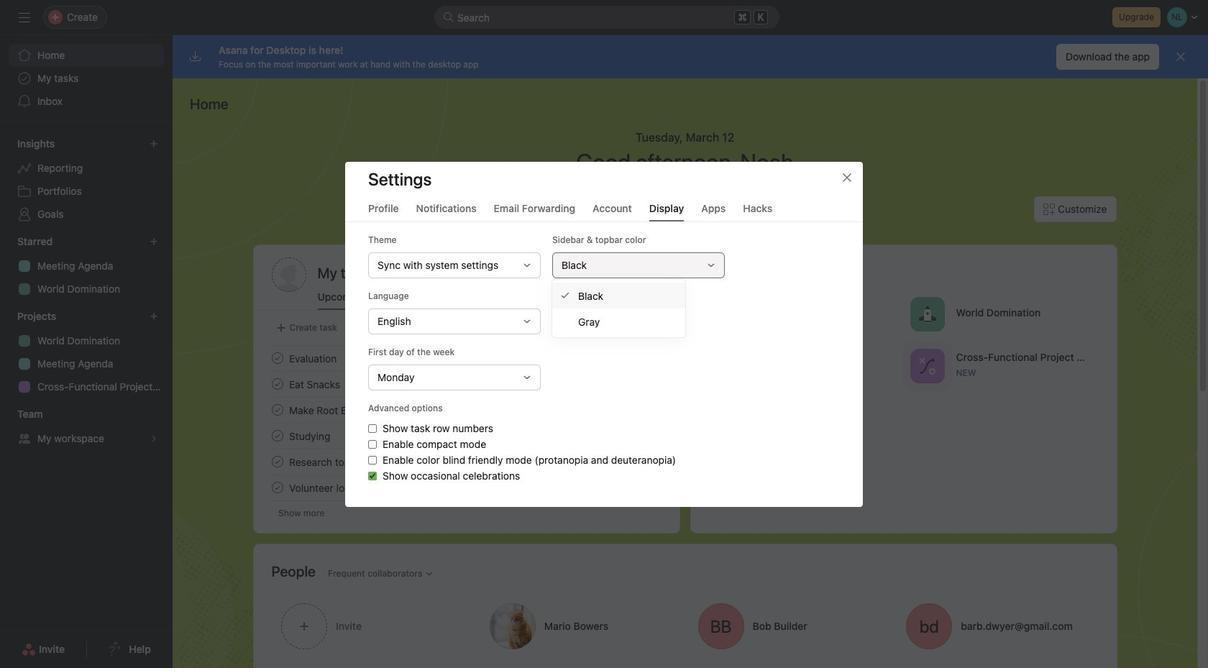 Task type: vqa. For each thing, say whether or not it's contained in the screenshot.
2nd Mark complete checkbox from the top of the page's Mark complete icon
yes



Task type: locate. For each thing, give the bounding box(es) containing it.
hide sidebar image
[[19, 12, 30, 23]]

5 mark complete image from the top
[[269, 479, 286, 496]]

1 mark complete image from the top
[[269, 349, 286, 367]]

starred element
[[0, 229, 173, 303]]

projects element
[[0, 303, 173, 401]]

mark complete image
[[269, 349, 286, 367], [269, 401, 286, 419], [269, 427, 286, 444], [269, 453, 286, 470], [269, 479, 286, 496]]

Mark complete checkbox
[[269, 349, 286, 367], [269, 375, 286, 393], [269, 401, 286, 419], [269, 453, 286, 470]]

3 mark complete image from the top
[[269, 427, 286, 444]]

close image
[[841, 172, 853, 183]]

add profile photo image
[[271, 257, 306, 292]]

4 mark complete image from the top
[[269, 453, 286, 470]]

global element
[[0, 35, 173, 122]]

None checkbox
[[368, 424, 377, 433], [368, 440, 377, 448], [368, 456, 377, 464], [368, 471, 377, 480], [368, 424, 377, 433], [368, 440, 377, 448], [368, 456, 377, 464], [368, 471, 377, 480]]

2 mark complete checkbox from the top
[[269, 479, 286, 496]]

4 mark complete checkbox from the top
[[269, 453, 286, 470]]

1 mark complete checkbox from the top
[[269, 349, 286, 367]]

1 vertical spatial mark complete checkbox
[[269, 479, 286, 496]]

Mark complete checkbox
[[269, 427, 286, 444], [269, 479, 286, 496]]

2 mark complete image from the top
[[269, 401, 286, 419]]

0 vertical spatial mark complete checkbox
[[269, 427, 286, 444]]

mark complete image for 1st mark complete checkbox from the top of the page
[[269, 427, 286, 444]]

teams element
[[0, 401, 173, 453]]

mark complete image for fourth mark complete option from the bottom of the page
[[269, 349, 286, 367]]

mark complete image for first mark complete checkbox from the bottom
[[269, 479, 286, 496]]

mark complete image for 2nd mark complete option from the bottom
[[269, 401, 286, 419]]

mark complete image for 1st mark complete option from the bottom
[[269, 453, 286, 470]]



Task type: describe. For each thing, give the bounding box(es) containing it.
dismiss image
[[1175, 51, 1186, 63]]

prominent image
[[443, 12, 454, 23]]

2 mark complete checkbox from the top
[[269, 375, 286, 393]]

3 mark complete checkbox from the top
[[269, 401, 286, 419]]

1 mark complete checkbox from the top
[[269, 427, 286, 444]]

line_and_symbols image
[[918, 357, 936, 374]]

insights element
[[0, 131, 173, 229]]

mark complete image
[[269, 375, 286, 393]]

rocket image
[[918, 305, 936, 323]]



